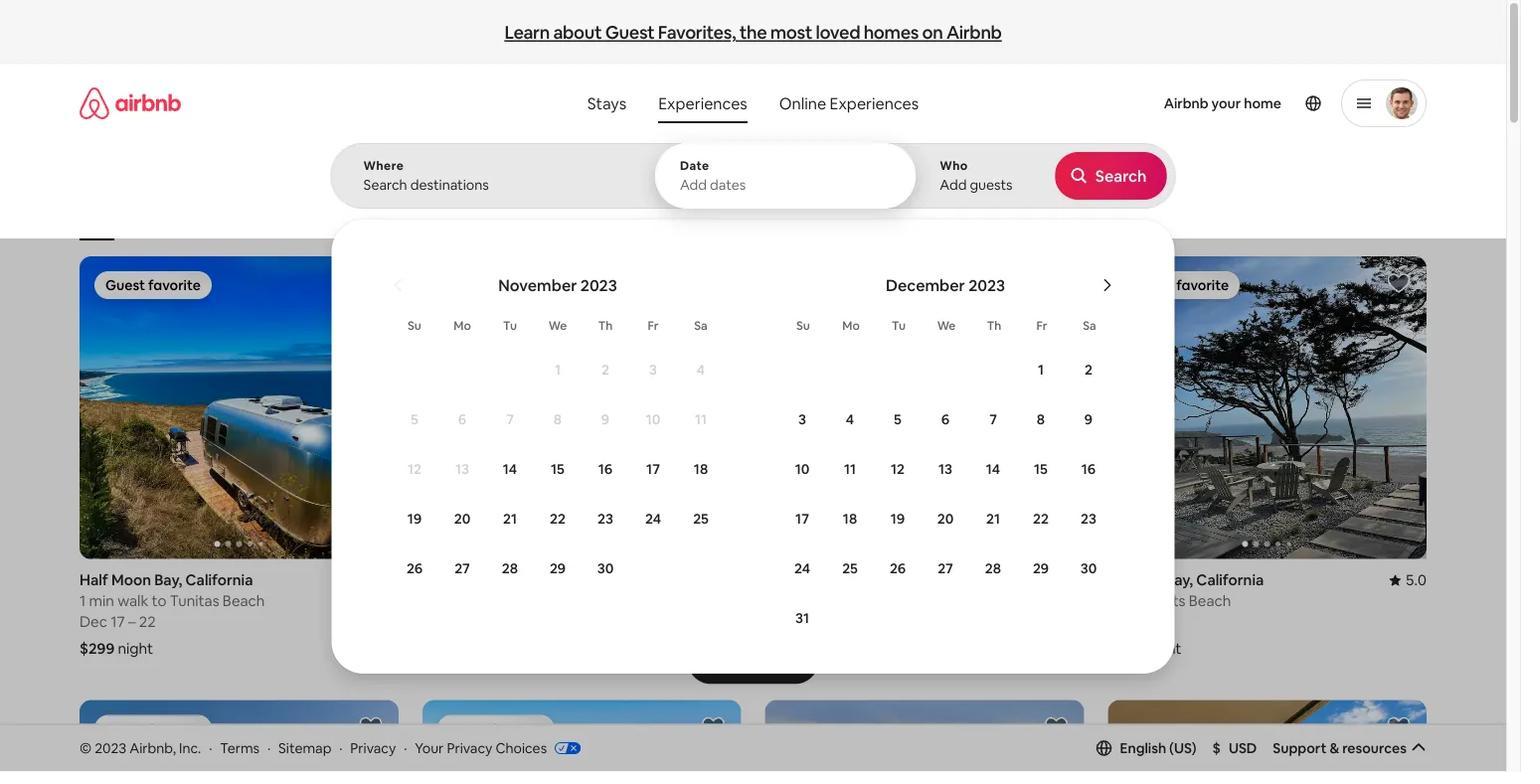Task type: describe. For each thing, give the bounding box(es) containing it.
© 2023 airbnb, inc. ·
[[80, 740, 212, 758]]

1 20 button from the left
[[439, 495, 486, 543]]

omg!
[[834, 211, 866, 226]]

resources
[[1343, 740, 1408, 758]]

1 button for november 2023
[[534, 346, 582, 394]]

11 for the bottommost 11 button
[[845, 461, 857, 478]]

29 for 2nd 29 "button" from the right
[[550, 560, 566, 578]]

december
[[886, 275, 966, 295]]

1 · from the left
[[209, 740, 212, 758]]

on
[[1108, 592, 1129, 611]]

28 for 1st 28 button
[[502, 560, 518, 578]]

©
[[80, 740, 92, 758]]

stays
[[588, 93, 627, 113]]

group containing amazing views
[[80, 163, 1086, 241]]

$ usd
[[1213, 740, 1258, 758]]

santa
[[423, 571, 462, 591]]

bodega
[[1108, 571, 1163, 591]]

favorites,
[[658, 21, 736, 44]]

11 for 11 button to the top
[[695, 411, 707, 429]]

your
[[415, 740, 444, 758]]

guests
[[970, 176, 1013, 194]]

22 for 1st 22 button from right
[[1034, 510, 1049, 528]]

25 for bottommost the 25 button
[[843, 560, 858, 578]]

moon
[[111, 571, 151, 591]]

online experiences link
[[764, 84, 935, 123]]

20 for second 20 button
[[938, 510, 954, 528]]

3 · from the left
[[339, 740, 343, 758]]

20 for first 20 button from left
[[454, 510, 471, 528]]

moss landing, california
[[765, 571, 935, 591]]

1 14 from the left
[[503, 461, 517, 478]]

who
[[940, 158, 969, 174]]

2 16 from the left
[[1082, 461, 1096, 478]]

1 horizontal spatial 4
[[846, 411, 855, 429]]

1 7 from the left
[[506, 411, 514, 429]]

nov 26 – dec 1
[[765, 613, 864, 632]]

add to wishlist: dillon beach, california image
[[1045, 716, 1069, 740]]

0 vertical spatial 11 button
[[677, 396, 725, 444]]

9 for first "9" button from the left
[[602, 411, 610, 429]]

on
[[923, 21, 943, 44]]

2 15 from the left
[[1035, 461, 1048, 478]]

0 horizontal spatial 24 button
[[630, 495, 677, 543]]

1 5 button from the left
[[391, 396, 439, 444]]

sitemap
[[279, 740, 332, 758]]

24 for the left 24 button
[[646, 510, 662, 528]]

most
[[771, 21, 813, 44]]

arctic
[[454, 211, 488, 226]]

1 16 button from the left
[[582, 446, 630, 493]]

1 5 from the left
[[411, 411, 419, 429]]

amazing views
[[618, 211, 703, 226]]

1 horizontal spatial 10
[[796, 461, 810, 478]]

loved
[[816, 21, 861, 44]]

0 horizontal spatial 10 button
[[630, 396, 677, 444]]

airbnb your home link
[[1153, 83, 1294, 124]]

$299
[[80, 640, 115, 659]]

2 mo from the left
[[843, 318, 860, 334]]

23 for first 23 button from the right
[[1081, 510, 1097, 528]]

add to wishlist: big sur, california image
[[702, 716, 726, 740]]

cruz,
[[466, 571, 502, 591]]

1 horizontal spatial 17
[[647, 461, 660, 478]]

sitemap link
[[279, 740, 332, 758]]

national
[[997, 211, 1044, 226]]

support & resources button
[[1274, 740, 1427, 758]]

december 2023
[[886, 275, 1006, 295]]

views
[[671, 211, 703, 226]]

half
[[80, 571, 108, 591]]

online experiences
[[780, 93, 919, 113]]

2 horizontal spatial 26
[[890, 560, 906, 578]]

4.9
[[1063, 571, 1085, 591]]

2 14 from the left
[[987, 461, 1001, 478]]

2 12 button from the left
[[874, 446, 922, 493]]

1 12 button from the left
[[391, 446, 439, 493]]

4.9 out of 5 average rating image
[[1047, 571, 1085, 591]]

(us)
[[1170, 740, 1197, 758]]

2 9 button from the left
[[1065, 396, 1113, 444]]

terms
[[220, 740, 260, 758]]

tunitas
[[170, 592, 219, 611]]

5.0 out of 5 average rating image
[[1390, 571, 1427, 591]]

2 21 button from the left
[[970, 495, 1018, 543]]

1 horizontal spatial 18 button
[[827, 495, 874, 543]]

2 13 button from the left
[[922, 446, 970, 493]]

2 6 from the left
[[942, 411, 950, 429]]

dates
[[710, 176, 746, 194]]

date
[[680, 158, 710, 174]]

privacy link
[[351, 740, 396, 758]]

about
[[553, 21, 602, 44]]

skiing
[[921, 211, 954, 226]]

min
[[89, 592, 114, 611]]

bodega bay, california on wrights beach
[[1108, 571, 1265, 611]]

&
[[1330, 740, 1340, 758]]

date add dates
[[680, 158, 746, 194]]

2 28 button from the left
[[970, 545, 1018, 593]]

experiences inside "link"
[[830, 93, 919, 113]]

1 12 from the left
[[408, 461, 422, 478]]

1 30 button from the left
[[582, 545, 630, 593]]

bay, inside the half moon bay, california 1 min walk to tunitas beach dec 17 – 22 $299 night
[[154, 571, 182, 591]]

1 vertical spatial 3
[[799, 411, 807, 429]]

learn about guest favorites, the most loved homes on airbnb
[[505, 21, 1002, 44]]

1 28 button from the left
[[486, 545, 534, 593]]

1 16 from the left
[[599, 461, 613, 478]]

$
[[1213, 740, 1221, 758]]

1 23 button from the left
[[582, 495, 630, 543]]

november
[[499, 275, 577, 295]]

0 horizontal spatial 4
[[697, 361, 705, 379]]

2 8 button from the left
[[1018, 396, 1065, 444]]

where
[[364, 158, 404, 174]]

0 horizontal spatial 3 button
[[630, 346, 677, 394]]

18 for top 18 button
[[694, 461, 708, 478]]

experiences tab panel
[[331, 143, 1522, 674]]

none search field containing stays
[[331, 64, 1522, 674]]

experiences button
[[643, 84, 764, 123]]

1 vertical spatial 10 button
[[779, 446, 827, 493]]

2 · from the left
[[268, 740, 271, 758]]

choices
[[496, 740, 547, 758]]

1 su from the left
[[408, 318, 422, 334]]

1 27 button from the left
[[439, 545, 486, 593]]

1 15 button from the left
[[534, 446, 582, 493]]

moss
[[765, 571, 802, 591]]

parks
[[1046, 211, 1077, 226]]

1 6 button from the left
[[439, 396, 486, 444]]

2 6 button from the left
[[922, 396, 970, 444]]

nov
[[765, 613, 793, 632]]

add for add guests
[[940, 176, 967, 194]]

2 19 from the left
[[891, 510, 905, 528]]

terms · sitemap · privacy ·
[[220, 740, 407, 758]]

1 th from the left
[[599, 318, 613, 334]]

beach inside the half moon bay, california 1 min walk to tunitas beach dec 17 – 22 $299 night
[[223, 592, 265, 611]]

1 13 from the left
[[456, 461, 469, 478]]

2023 for november
[[581, 275, 617, 295]]

guest
[[606, 21, 655, 44]]

2 for december 2023
[[1085, 361, 1093, 379]]

2 tu from the left
[[892, 318, 906, 334]]

add to wishlist: aptos, california image
[[1388, 716, 1412, 740]]

1 vertical spatial 17
[[796, 510, 810, 528]]

airbnb,
[[130, 740, 176, 758]]

cabins
[[539, 211, 578, 226]]

2 19 button from the left
[[874, 495, 922, 543]]

– inside the half moon bay, california 1 min walk to tunitas beach dec 17 – 22 $299 night
[[128, 613, 136, 632]]

1 sa from the left
[[695, 318, 708, 334]]

2 sa from the left
[[1084, 318, 1097, 334]]

2 12 from the left
[[891, 461, 905, 478]]

design
[[364, 211, 403, 226]]

terms link
[[220, 740, 260, 758]]

0 horizontal spatial 26
[[407, 560, 423, 578]]

2 button for december 2023
[[1065, 346, 1113, 394]]

2 dec from the left
[[827, 613, 855, 632]]

1 26 button from the left
[[391, 545, 439, 593]]

wrights
[[1132, 592, 1186, 611]]

4 · from the left
[[404, 740, 407, 758]]

experiences inside button
[[659, 93, 748, 113]]

stays button
[[572, 84, 643, 123]]

1 14 button from the left
[[486, 446, 534, 493]]

dec inside the half moon bay, california 1 min walk to tunitas beach dec 17 – 22 $299 night
[[80, 613, 107, 632]]

your
[[1212, 95, 1242, 112]]

5.0
[[1406, 571, 1427, 591]]

2 button for november 2023
[[582, 346, 630, 394]]

2 29 button from the left
[[1018, 545, 1065, 593]]

calendar application
[[355, 254, 1522, 649]]

online
[[780, 93, 827, 113]]

airbnb your home
[[1165, 95, 1282, 112]]

0 vertical spatial 17 button
[[630, 446, 677, 493]]

amazing
[[618, 211, 668, 226]]

0 vertical spatial 10
[[646, 411, 661, 429]]

1 21 button from the left
[[486, 495, 534, 543]]

your privacy choices link
[[415, 740, 581, 759]]

mansions
[[736, 211, 788, 226]]

1 horizontal spatial 3 button
[[779, 396, 827, 444]]

2 20 button from the left
[[922, 495, 970, 543]]

31 button
[[779, 595, 827, 643]]

31
[[796, 610, 810, 628]]

9 for first "9" button from right
[[1085, 411, 1093, 429]]

1 8 button from the left
[[534, 396, 582, 444]]

2 5 from the left
[[894, 411, 902, 429]]

1 vertical spatial 25 button
[[827, 545, 874, 593]]

national parks
[[997, 211, 1077, 226]]

november 2023
[[499, 275, 617, 295]]

walk
[[118, 592, 149, 611]]

2 23 button from the left
[[1065, 495, 1113, 543]]

2 30 button from the left
[[1065, 545, 1113, 593]]



Task type: vqa. For each thing, say whether or not it's contained in the screenshot.


Task type: locate. For each thing, give the bounding box(es) containing it.
0 horizontal spatial 6 button
[[439, 396, 486, 444]]

1 horizontal spatial 2 button
[[1065, 346, 1113, 394]]

24 button
[[630, 495, 677, 543], [779, 545, 827, 593]]

2 bay, from the left
[[1166, 571, 1194, 591]]

5 button
[[391, 396, 439, 444], [874, 396, 922, 444]]

1 horizontal spatial 8
[[1037, 411, 1046, 429]]

2 27 button from the left
[[922, 545, 970, 593]]

23 for first 23 button from the left
[[598, 510, 614, 528]]

· right inc.
[[209, 740, 212, 758]]

landing,
[[805, 571, 865, 591]]

23
[[598, 510, 614, 528], [1081, 510, 1097, 528]]

13
[[456, 461, 469, 478], [939, 461, 953, 478]]

2
[[602, 361, 610, 379], [1085, 361, 1093, 379]]

0 vertical spatial 17
[[647, 461, 660, 478]]

0 horizontal spatial 13 button
[[439, 446, 486, 493]]

19 button
[[391, 495, 439, 543], [874, 495, 922, 543]]

1 horizontal spatial privacy
[[447, 740, 493, 758]]

california inside the half moon bay, california 1 min walk to tunitas beach dec 17 – 22 $299 night
[[186, 571, 253, 591]]

california up tunitas
[[186, 571, 253, 591]]

28 for first 28 button from the right
[[986, 560, 1002, 578]]

0 horizontal spatial beach
[[223, 592, 265, 611]]

1 vertical spatial 11
[[845, 461, 857, 478]]

2 23 from the left
[[1081, 510, 1097, 528]]

1 tu from the left
[[503, 318, 517, 334]]

0 horizontal spatial 22
[[139, 613, 156, 632]]

support & resources
[[1274, 740, 1408, 758]]

1 horizontal spatial 30
[[1081, 560, 1097, 578]]

1 we from the left
[[549, 318, 567, 334]]

22
[[550, 510, 566, 528], [1034, 510, 1049, 528], [139, 613, 156, 632]]

21 for first '21' button
[[503, 510, 517, 528]]

2 2 from the left
[[1085, 361, 1093, 379]]

1 horizontal spatial 23
[[1081, 510, 1097, 528]]

homes
[[864, 21, 919, 44]]

add inside who add guests
[[940, 176, 967, 194]]

we down november 2023
[[549, 318, 567, 334]]

28 left 4.9 out of 5 average rating image
[[986, 560, 1002, 578]]

2 button
[[582, 346, 630, 394], [1065, 346, 1113, 394]]

0 vertical spatial 18
[[694, 461, 708, 478]]

your privacy choices
[[415, 740, 547, 758]]

2 13 from the left
[[939, 461, 953, 478]]

0 horizontal spatial 2
[[602, 361, 610, 379]]

0 horizontal spatial 18 button
[[677, 446, 725, 493]]

1 horizontal spatial 20 button
[[922, 495, 970, 543]]

california right cruz,
[[506, 571, 573, 591]]

add inside date add dates
[[680, 176, 707, 194]]

0 horizontal spatial 20 button
[[439, 495, 486, 543]]

0 vertical spatial 24 button
[[630, 495, 677, 543]]

santa cruz, california
[[423, 571, 573, 591]]

th
[[599, 318, 613, 334], [988, 318, 1002, 334]]

30 for first the '30' button from right
[[1081, 560, 1097, 578]]

2 7 button from the left
[[970, 396, 1018, 444]]

2 2 button from the left
[[1065, 346, 1113, 394]]

1 vertical spatial 11 button
[[827, 446, 874, 493]]

0 horizontal spatial bay,
[[154, 571, 182, 591]]

2 privacy from the left
[[447, 740, 493, 758]]

1 horizontal spatial 30 button
[[1065, 545, 1113, 593]]

–
[[128, 613, 136, 632], [816, 613, 824, 632]]

california
[[186, 571, 253, 591], [506, 571, 573, 591], [868, 571, 935, 591], [1197, 571, 1265, 591]]

16
[[599, 461, 613, 478], [1082, 461, 1096, 478]]

· right terms link
[[268, 740, 271, 758]]

0 horizontal spatial 17
[[111, 613, 125, 632]]

0 horizontal spatial 10
[[646, 411, 661, 429]]

privacy left your
[[351, 740, 396, 758]]

26 right landing,
[[890, 560, 906, 578]]

1 horizontal spatial 5 button
[[874, 396, 922, 444]]

1 27 from the left
[[455, 560, 470, 578]]

· left your
[[404, 740, 407, 758]]

Where field
[[364, 176, 624, 194]]

1 15 from the left
[[551, 461, 565, 478]]

1 fr from the left
[[648, 318, 659, 334]]

19 button up santa
[[391, 495, 439, 543]]

7
[[506, 411, 514, 429], [990, 411, 998, 429]]

3 california from the left
[[868, 571, 935, 591]]

18 for the rightmost 18 button
[[843, 510, 858, 528]]

california for bodega bay, california on wrights beach
[[1197, 571, 1265, 591]]

0 horizontal spatial 3
[[650, 361, 657, 379]]

0 horizontal spatial 9
[[602, 411, 610, 429]]

1 horizontal spatial 29
[[1033, 560, 1050, 578]]

22 button
[[534, 495, 582, 543], [1018, 495, 1065, 543]]

17 button
[[630, 446, 677, 493], [779, 495, 827, 543]]

0 vertical spatial 18 button
[[677, 446, 725, 493]]

1 mo from the left
[[454, 318, 471, 334]]

1 horizontal spatial 24
[[795, 560, 811, 578]]

2 16 button from the left
[[1065, 446, 1113, 493]]

1 horizontal spatial 12
[[891, 461, 905, 478]]

2 fr from the left
[[1037, 318, 1048, 334]]

usd
[[1229, 740, 1258, 758]]

1 horizontal spatial night
[[1147, 640, 1182, 659]]

1 6 from the left
[[458, 411, 467, 429]]

26 button left cruz,
[[391, 545, 439, 593]]

1 horizontal spatial add
[[940, 176, 967, 194]]

21 for 2nd '21' button from the left
[[987, 510, 1001, 528]]

2 7 from the left
[[990, 411, 998, 429]]

support
[[1274, 740, 1327, 758]]

10 button
[[630, 396, 677, 444], [779, 446, 827, 493]]

english (us)
[[1121, 740, 1197, 758]]

california inside bodega bay, california on wrights beach
[[1197, 571, 1265, 591]]

2 1 button from the left
[[1018, 346, 1065, 394]]

1 8 from the left
[[554, 411, 562, 429]]

bay, inside bodega bay, california on wrights beach
[[1166, 571, 1194, 591]]

0 horizontal spatial 14 button
[[486, 446, 534, 493]]

0 horizontal spatial we
[[549, 318, 567, 334]]

california right landing,
[[868, 571, 935, 591]]

1 california from the left
[[186, 571, 253, 591]]

15
[[551, 461, 565, 478], [1035, 461, 1048, 478]]

9 button
[[582, 396, 630, 444], [1065, 396, 1113, 444]]

beach
[[223, 592, 265, 611], [1190, 592, 1232, 611]]

12 button
[[391, 446, 439, 493], [874, 446, 922, 493]]

dec right 31 button
[[827, 613, 855, 632]]

2 30 from the left
[[1081, 560, 1097, 578]]

1 horizontal spatial 17 button
[[779, 495, 827, 543]]

8 for 1st the "8" button from the right
[[1037, 411, 1046, 429]]

privacy right your
[[447, 740, 493, 758]]

1 – from the left
[[128, 613, 136, 632]]

22 button up 4.9 out of 5 average rating image
[[1018, 495, 1065, 543]]

0 vertical spatial 4 button
[[677, 346, 725, 394]]

bay, up to
[[154, 571, 182, 591]]

1 vertical spatial 24 button
[[779, 545, 827, 593]]

learn about guest favorites, the most loved homes on airbnb link
[[497, 13, 1010, 52]]

2 night from the left
[[1147, 640, 1182, 659]]

27 button
[[439, 545, 486, 593], [922, 545, 970, 593]]

1 horizontal spatial 9
[[1085, 411, 1093, 429]]

20
[[454, 510, 471, 528], [938, 510, 954, 528]]

0 horizontal spatial 28
[[502, 560, 518, 578]]

19 button up moss landing, california
[[874, 495, 922, 543]]

26
[[407, 560, 423, 578], [890, 560, 906, 578], [796, 613, 813, 632]]

1 bay, from the left
[[154, 571, 182, 591]]

1 horizontal spatial 16
[[1082, 461, 1096, 478]]

1 horizontal spatial 22
[[550, 510, 566, 528]]

1 2 from the left
[[602, 361, 610, 379]]

– right 31
[[816, 613, 824, 632]]

2 9 from the left
[[1085, 411, 1093, 429]]

1 horizontal spatial 29 button
[[1018, 545, 1065, 593]]

2023 for december
[[969, 275, 1006, 295]]

1 horizontal spatial 15
[[1035, 461, 1048, 478]]

23 button
[[582, 495, 630, 543], [1065, 495, 1113, 543]]

14 button
[[486, 446, 534, 493], [970, 446, 1018, 493]]

24 for right 24 button
[[795, 560, 811, 578]]

california for moss landing, california
[[868, 571, 935, 591]]

california for santa cruz, california
[[506, 571, 573, 591]]

th down november 2023
[[599, 318, 613, 334]]

night inside the half moon bay, california 1 min walk to tunitas beach dec 17 – 22 $299 night
[[118, 640, 153, 659]]

2023 for ©
[[95, 740, 127, 758]]

2 22 button from the left
[[1018, 495, 1065, 543]]

beach right wrights
[[1190, 592, 1232, 611]]

0 horizontal spatial 28 button
[[486, 545, 534, 593]]

add down who
[[940, 176, 967, 194]]

beach inside bodega bay, california on wrights beach
[[1190, 592, 1232, 611]]

0 horizontal spatial 5 button
[[391, 396, 439, 444]]

1 privacy from the left
[[351, 740, 396, 758]]

1 30 from the left
[[598, 560, 614, 578]]

28
[[502, 560, 518, 578], [986, 560, 1002, 578]]

airbnb right on
[[947, 21, 1002, 44]]

english
[[1121, 740, 1167, 758]]

experiences up date
[[659, 93, 748, 113]]

29 button right cruz,
[[534, 545, 582, 593]]

2 28 from the left
[[986, 560, 1002, 578]]

6
[[458, 411, 467, 429], [942, 411, 950, 429]]

26 right nov
[[796, 613, 813, 632]]

half moon bay, california 1 min walk to tunitas beach dec 17 – 22 $299 night
[[80, 571, 265, 659]]

airbnb inside learn about guest favorites, the most loved homes on airbnb link
[[947, 21, 1002, 44]]

1 horizontal spatial 14 button
[[970, 446, 1018, 493]]

2023 right ©
[[95, 740, 127, 758]]

4
[[697, 361, 705, 379], [846, 411, 855, 429]]

30 for first the '30' button
[[598, 560, 614, 578]]

what can we help you find? tab list
[[572, 84, 764, 123]]

8 button
[[534, 396, 582, 444], [1018, 396, 1065, 444]]

0 horizontal spatial night
[[118, 640, 153, 659]]

30
[[598, 560, 614, 578], [1081, 560, 1097, 578]]

2 we from the left
[[938, 318, 956, 334]]

california right bodega
[[1197, 571, 1265, 591]]

1 21 from the left
[[503, 510, 517, 528]]

1 19 button from the left
[[391, 495, 439, 543]]

1 horizontal spatial 16 button
[[1065, 446, 1113, 493]]

1 horizontal spatial dec
[[827, 613, 855, 632]]

15 button
[[534, 446, 582, 493], [1018, 446, 1065, 493]]

8
[[554, 411, 562, 429], [1037, 411, 1046, 429]]

home
[[1245, 95, 1282, 112]]

1 13 button from the left
[[439, 446, 486, 493]]

add down date
[[680, 176, 707, 194]]

1 horizontal spatial 7
[[990, 411, 998, 429]]

th down the 'december 2023'
[[988, 318, 1002, 334]]

1 23 from the left
[[598, 510, 614, 528]]

0 vertical spatial 3 button
[[630, 346, 677, 394]]

to
[[152, 592, 167, 611]]

17 inside the half moon bay, california 1 min walk to tunitas beach dec 17 – 22 $299 night
[[111, 613, 125, 632]]

6 button
[[439, 396, 486, 444], [922, 396, 970, 444]]

1 vertical spatial 4 button
[[827, 396, 874, 444]]

1 horizontal spatial fr
[[1037, 318, 1048, 334]]

add to wishlist: bodega bay, california image
[[359, 716, 383, 740]]

1 horizontal spatial 22 button
[[1018, 495, 1065, 543]]

inc.
[[179, 740, 201, 758]]

28 button right santa
[[486, 545, 534, 593]]

0 horizontal spatial 13
[[456, 461, 469, 478]]

2 horizontal spatial 17
[[796, 510, 810, 528]]

22 up santa cruz, california
[[550, 510, 566, 528]]

1 horizontal spatial 23 button
[[1065, 495, 1113, 543]]

21
[[503, 510, 517, 528], [987, 510, 1001, 528]]

1 inside the half moon bay, california 1 min walk to tunitas beach dec 17 – 22 $299 night
[[80, 592, 86, 611]]

0 vertical spatial airbnb
[[947, 21, 1002, 44]]

1 experiences from the left
[[659, 93, 748, 113]]

0 horizontal spatial 25 button
[[677, 495, 725, 543]]

night
[[118, 640, 153, 659], [1147, 640, 1182, 659]]

10
[[646, 411, 661, 429], [796, 461, 810, 478]]

1 add from the left
[[680, 176, 707, 194]]

12
[[408, 461, 422, 478], [891, 461, 905, 478]]

1 horizontal spatial 13 button
[[922, 446, 970, 493]]

26 button right landing,
[[874, 545, 922, 593]]

29 for second 29 "button" from left
[[1033, 560, 1050, 578]]

privacy
[[351, 740, 396, 758], [447, 740, 493, 758]]

0 horizontal spatial 21 button
[[486, 495, 534, 543]]

0 horizontal spatial 15 button
[[534, 446, 582, 493]]

· left privacy link
[[339, 740, 343, 758]]

2 california from the left
[[506, 571, 573, 591]]

4 california from the left
[[1197, 571, 1265, 591]]

0 horizontal spatial 29 button
[[534, 545, 582, 593]]

2 15 button from the left
[[1018, 446, 1065, 493]]

1 horizontal spatial airbnb
[[1165, 95, 1209, 112]]

0 vertical spatial 3
[[650, 361, 657, 379]]

28 right santa
[[502, 560, 518, 578]]

11 button
[[677, 396, 725, 444], [827, 446, 874, 493]]

1 beach from the left
[[223, 592, 265, 611]]

22 up 4.9 out of 5 average rating image
[[1034, 510, 1049, 528]]

night right $299
[[118, 640, 153, 659]]

0 horizontal spatial 19 button
[[391, 495, 439, 543]]

add to wishlist: bodega bay, california image
[[1388, 272, 1412, 295]]

1 dec from the left
[[80, 613, 107, 632]]

2 27 from the left
[[938, 560, 954, 578]]

night down wrights
[[1147, 640, 1182, 659]]

1 night from the left
[[118, 640, 153, 659]]

2 5 button from the left
[[874, 396, 922, 444]]

1 vertical spatial 17 button
[[779, 495, 827, 543]]

28 button left 4.9 out of 5 average rating image
[[970, 545, 1018, 593]]

1 19 from the left
[[408, 510, 422, 528]]

2 su from the left
[[797, 318, 811, 334]]

0 horizontal spatial 16
[[599, 461, 613, 478]]

0 vertical spatial 25
[[693, 510, 709, 528]]

1 22 button from the left
[[534, 495, 582, 543]]

2 14 button from the left
[[970, 446, 1018, 493]]

29 left 4.9
[[1033, 560, 1050, 578]]

0 horizontal spatial 26 button
[[391, 545, 439, 593]]

0 horizontal spatial 2023
[[95, 740, 127, 758]]

1 horizontal spatial 18
[[843, 510, 858, 528]]

29
[[550, 560, 566, 578], [1033, 560, 1050, 578]]

2 for november 2023
[[602, 361, 610, 379]]

english (us) button
[[1097, 740, 1197, 758]]

0 horizontal spatial su
[[408, 318, 422, 334]]

1 vertical spatial 18
[[843, 510, 858, 528]]

airbnb inside "airbnb your home" link
[[1165, 95, 1209, 112]]

2 horizontal spatial 22
[[1034, 510, 1049, 528]]

1 2 button from the left
[[582, 346, 630, 394]]

22 button up santa cruz, california
[[534, 495, 582, 543]]

1 29 button from the left
[[534, 545, 582, 593]]

0 horizontal spatial 30 button
[[582, 545, 630, 593]]

0 vertical spatial 11
[[695, 411, 707, 429]]

1 horizontal spatial 25
[[843, 560, 858, 578]]

we down the 'december 2023'
[[938, 318, 956, 334]]

2 8 from the left
[[1037, 411, 1046, 429]]

airbnb left your
[[1165, 95, 1209, 112]]

18 button
[[677, 446, 725, 493], [827, 495, 874, 543]]

0 horizontal spatial sa
[[695, 318, 708, 334]]

1 horizontal spatial 26
[[796, 613, 813, 632]]

2023
[[581, 275, 617, 295], [969, 275, 1006, 295], [95, 740, 127, 758]]

2 beach from the left
[[1190, 592, 1232, 611]]

8 for first the "8" button from the left
[[554, 411, 562, 429]]

29 button left the "on"
[[1018, 545, 1065, 593]]

24
[[646, 510, 662, 528], [795, 560, 811, 578]]

2023 right november
[[581, 275, 617, 295]]

0 horizontal spatial 5
[[411, 411, 419, 429]]

1 9 from the left
[[602, 411, 610, 429]]

add for add dates
[[680, 176, 707, 194]]

·
[[209, 740, 212, 758], [268, 740, 271, 758], [339, 740, 343, 758], [404, 740, 407, 758]]

2023 right december
[[969, 275, 1006, 295]]

1 vertical spatial 24
[[795, 560, 811, 578]]

1 horizontal spatial bay,
[[1166, 571, 1194, 591]]

2 26 button from the left
[[874, 545, 922, 593]]

tu down december
[[892, 318, 906, 334]]

26 left cruz,
[[407, 560, 423, 578]]

fr
[[648, 318, 659, 334], [1037, 318, 1048, 334]]

1 horizontal spatial 4 button
[[827, 396, 874, 444]]

1 button for december 2023
[[1018, 346, 1065, 394]]

2 th from the left
[[988, 318, 1002, 334]]

1 7 button from the left
[[486, 396, 534, 444]]

we
[[549, 318, 567, 334], [938, 318, 956, 334]]

1 button
[[534, 346, 582, 394], [1018, 346, 1065, 394]]

dec
[[80, 613, 107, 632], [827, 613, 855, 632]]

0 horizontal spatial 30
[[598, 560, 614, 578]]

1 1 button from the left
[[534, 346, 582, 394]]

None search field
[[331, 64, 1522, 674]]

experiences right online
[[830, 93, 919, 113]]

25 for the 25 button to the left
[[693, 510, 709, 528]]

22 down to
[[139, 613, 156, 632]]

profile element
[[953, 64, 1427, 143]]

11
[[695, 411, 707, 429], [845, 461, 857, 478]]

19
[[408, 510, 422, 528], [891, 510, 905, 528]]

1 horizontal spatial 14
[[987, 461, 1001, 478]]

dec down min
[[80, 613, 107, 632]]

7 button
[[486, 396, 534, 444], [970, 396, 1018, 444]]

beach right tunitas
[[223, 592, 265, 611]]

the
[[740, 21, 767, 44]]

0 horizontal spatial 6
[[458, 411, 467, 429]]

tu down november
[[503, 318, 517, 334]]

1 horizontal spatial experiences
[[830, 93, 919, 113]]

22 inside the half moon bay, california 1 min walk to tunitas beach dec 17 – 22 $299 night
[[139, 613, 156, 632]]

1 vertical spatial airbnb
[[1165, 95, 1209, 112]]

1 horizontal spatial 10 button
[[779, 446, 827, 493]]

2 add from the left
[[940, 176, 967, 194]]

who add guests
[[940, 158, 1013, 194]]

2 – from the left
[[816, 613, 824, 632]]

3
[[650, 361, 657, 379], [799, 411, 807, 429]]

1 vertical spatial 3 button
[[779, 396, 827, 444]]

1 9 button from the left
[[582, 396, 630, 444]]

group
[[80, 163, 1086, 241], [80, 257, 399, 560], [423, 257, 742, 560], [765, 257, 1085, 560], [1108, 257, 1427, 560], [80, 701, 399, 773], [423, 701, 742, 773], [765, 701, 1085, 773], [1108, 701, 1427, 773]]

22 for 1st 22 button from left
[[550, 510, 566, 528]]

1 horizontal spatial 28 button
[[970, 545, 1018, 593]]

1 28 from the left
[[502, 560, 518, 578]]

2 21 from the left
[[987, 510, 1001, 528]]

1 horizontal spatial 28
[[986, 560, 1002, 578]]

bay, up wrights
[[1166, 571, 1194, 591]]

1 horizontal spatial 27
[[938, 560, 954, 578]]

29 right cruz,
[[550, 560, 566, 578]]

20 button
[[439, 495, 486, 543], [922, 495, 970, 543]]

– down the walk
[[128, 613, 136, 632]]

1 horizontal spatial 24 button
[[779, 545, 827, 593]]

1 29 from the left
[[550, 560, 566, 578]]

learn
[[505, 21, 550, 44]]



